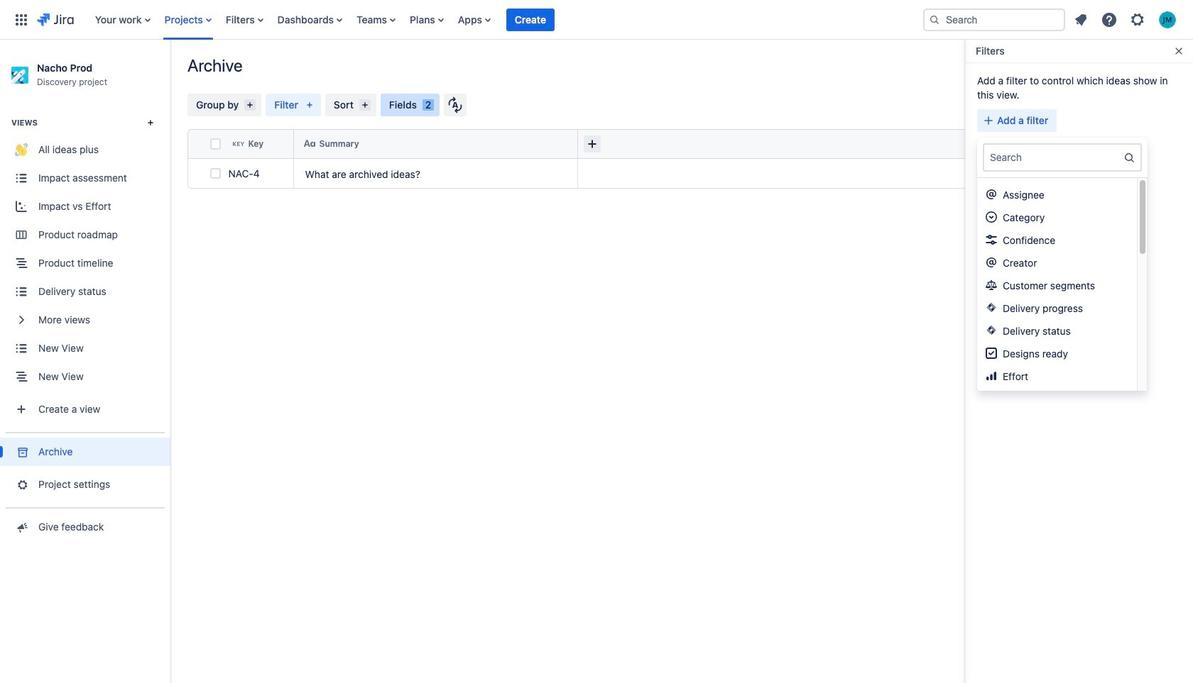 Task type: describe. For each thing, give the bounding box(es) containing it.
delivery status image
[[986, 325, 997, 337]]

add a filter image
[[983, 115, 994, 126]]

project settings image
[[14, 478, 29, 492]]

search image
[[929, 14, 940, 25]]

notifications image
[[1072, 11, 1089, 28]]

current project sidebar image
[[155, 57, 186, 85]]

checkbox image
[[986, 348, 997, 359]]

single select dropdown image
[[986, 212, 997, 223]]

autosave is enabled image
[[448, 97, 462, 114]]

feedback image
[[14, 521, 29, 535]]

close image
[[1173, 45, 1185, 57]]

0 horizontal spatial list
[[88, 0, 912, 39]]

polaris common.ui.field config.add.add more.icon image
[[584, 136, 601, 153]]

1 horizontal spatial list
[[1068, 7, 1185, 32]]

summary image
[[304, 138, 315, 150]]



Task type: vqa. For each thing, say whether or not it's contained in the screenshot.
Settings Icon on the top right of the page
no



Task type: locate. For each thing, give the bounding box(es) containing it.
1 vertical spatial user image
[[986, 257, 997, 268]]

help image
[[1101, 11, 1118, 28]]

1 user image from the top
[[986, 189, 997, 200]]

list
[[88, 0, 912, 39], [1068, 7, 1185, 32]]

weight image
[[986, 280, 997, 291]]

settings image
[[1129, 11, 1146, 28]]

:wave: image
[[15, 144, 28, 157], [15, 144, 28, 157]]

banner
[[0, 0, 1193, 40]]

2 user image from the top
[[986, 257, 997, 268]]

delivery progress image
[[986, 303, 997, 314]]

jira product discovery navigation element
[[0, 40, 170, 684]]

Search field
[[923, 8, 1065, 31]]

jira image
[[37, 11, 74, 28], [37, 11, 74, 28]]

your profile and settings image
[[1159, 11, 1176, 28]]

list item
[[506, 0, 555, 39]]

slider image
[[986, 234, 997, 246]]

key image
[[233, 138, 244, 150]]

primary element
[[9, 0, 912, 39]]

rating image
[[986, 371, 997, 382]]

None text field
[[990, 151, 993, 165]]

None search field
[[923, 8, 1065, 31]]

appswitcher icon image
[[13, 11, 30, 28]]

cell
[[187, 129, 207, 159], [578, 129, 756, 159], [578, 159, 756, 189]]

user image up single select dropdown icon
[[986, 189, 997, 200]]

user image
[[986, 189, 997, 200], [986, 257, 997, 268]]

group
[[0, 100, 170, 433]]

user image up weight image
[[986, 257, 997, 268]]

0 vertical spatial user image
[[986, 189, 997, 200]]



